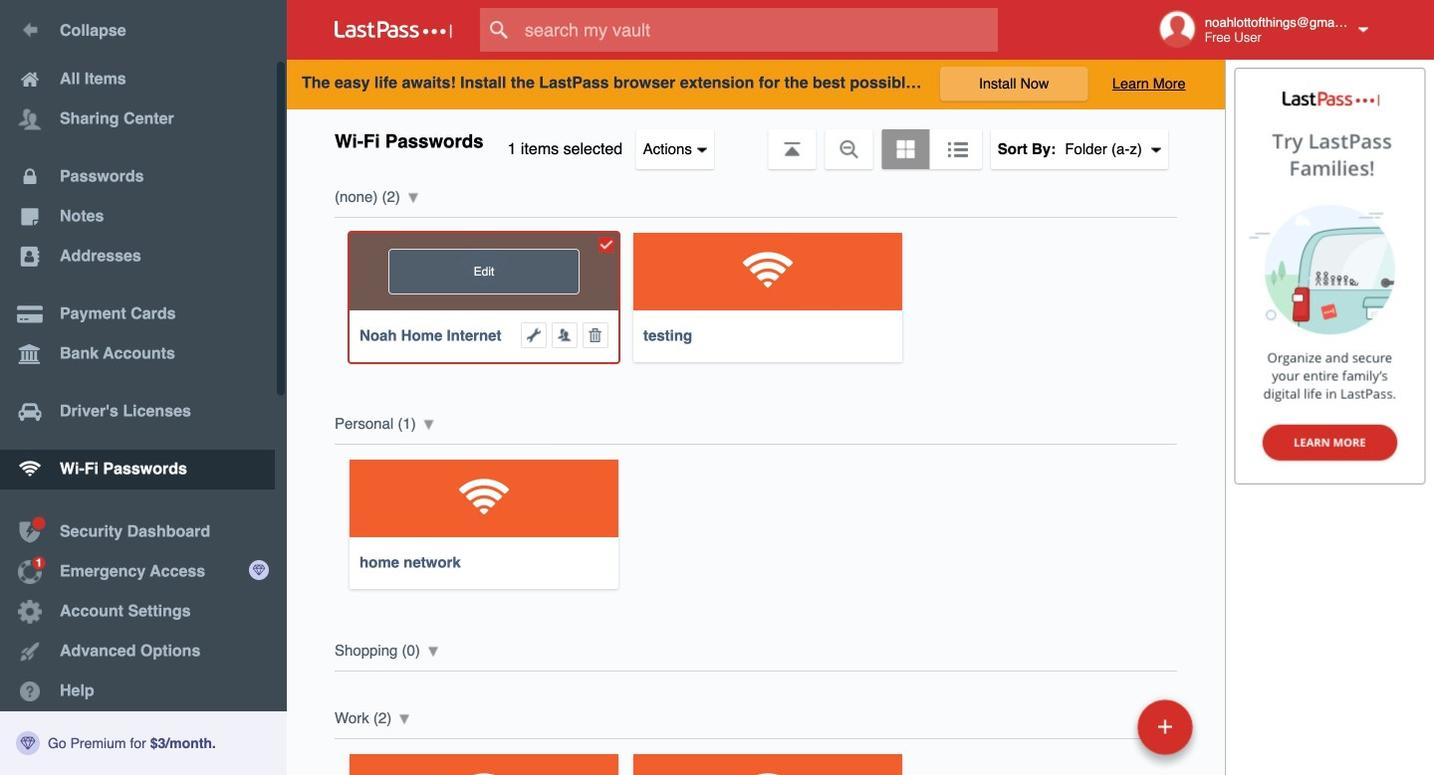 Task type: vqa. For each thing, say whether or not it's contained in the screenshot.
caret right icon
no



Task type: locate. For each thing, give the bounding box(es) containing it.
Search search field
[[480, 8, 1037, 52]]

search my vault text field
[[480, 8, 1037, 52]]

vault options navigation
[[287, 110, 1225, 169]]

new item navigation
[[1131, 694, 1205, 776]]



Task type: describe. For each thing, give the bounding box(es) containing it.
new item image
[[1158, 721, 1172, 735]]

main navigation navigation
[[0, 0, 287, 776]]

lastpass image
[[335, 21, 452, 39]]



